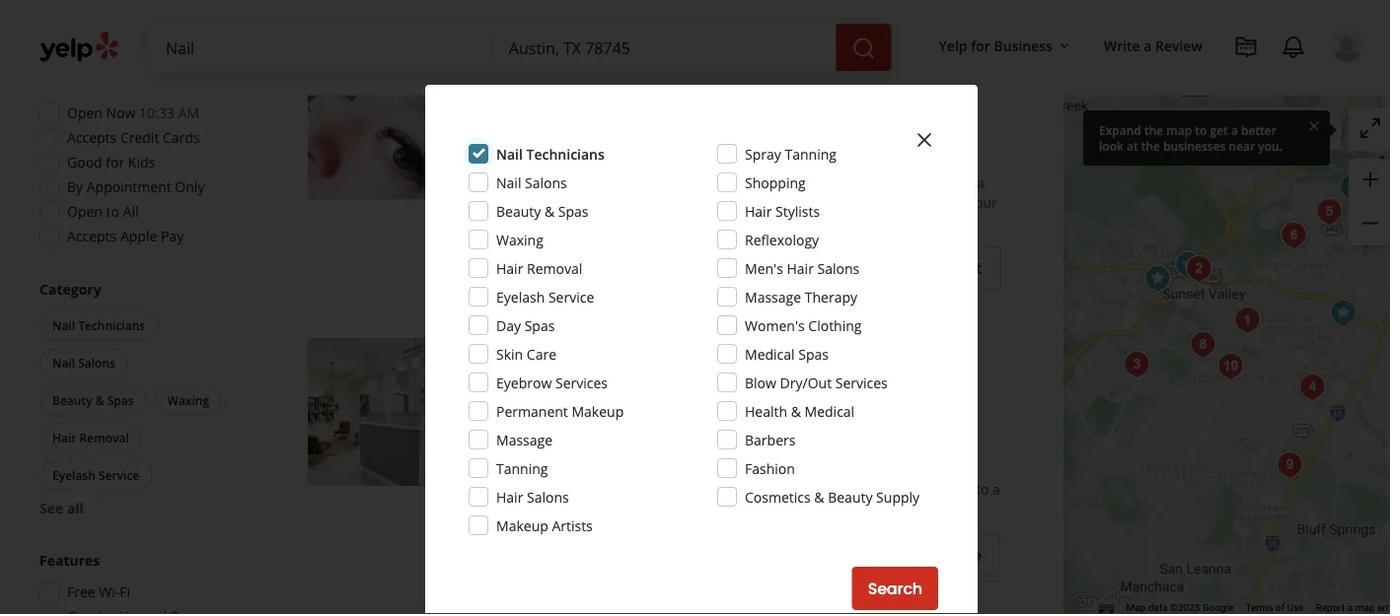 Task type: describe. For each thing, give the bounding box(es) containing it.
open for open to all
[[67, 202, 103, 221]]

at
[[1127, 138, 1139, 154]]

spray tanning link
[[575, 401, 667, 421]]

existing!
[[753, 173, 806, 192]]

modern nails lounge spa image
[[1275, 216, 1314, 256]]

1 your from the left
[[608, 193, 638, 212]]

fi
[[120, 583, 130, 602]]

1 horizontal spatial hair removal button
[[480, 401, 567, 421]]

(14 reviews) link
[[618, 82, 694, 104]]

supply
[[877, 488, 920, 507]]

open now 10:33 am
[[67, 104, 199, 122]]

accepts credit cards
[[67, 128, 200, 147]]

0 horizontal spatial hair removal button
[[39, 424, 142, 454]]

©2023
[[1171, 603, 1201, 614]]

tanning down bronzed
[[615, 403, 663, 419]]

of
[[1276, 603, 1285, 614]]

16 speech v2 image for sugared + bronzed
[[480, 462, 495, 478]]

nail technicians button
[[39, 311, 158, 341]]

see
[[39, 499, 63, 518]]

gaze
[[480, 52, 527, 79]]

hair inside group
[[52, 430, 76, 447]]

technicians inside 'nail technicians' button
[[78, 318, 145, 334]]

terms of use link
[[1246, 603, 1304, 614]]

been
[[940, 480, 973, 499]]

projects image
[[1235, 36, 1258, 59]]

0 vertical spatial was
[[930, 460, 955, 479]]

27
[[544, 146, 560, 164]]

review
[[1156, 36, 1203, 55]]

to left get…" at left
[[608, 213, 622, 232]]

2 horizontal spatial beauty
[[828, 488, 873, 507]]

hair removal inside search dialog
[[496, 259, 583, 278]]

request
[[787, 258, 851, 280]]

men's
[[745, 259, 784, 278]]

full-
[[792, 193, 816, 212]]

permanent makeup
[[496, 402, 624, 421]]

better
[[1242, 122, 1277, 138]]

other
[[548, 500, 583, 518]]

golden nails & facial image
[[1184, 326, 1223, 365]]

reviews)
[[641, 84, 694, 103]]

waxing inside search dialog
[[496, 230, 544, 249]]

open for open now 10:33 am
[[67, 104, 103, 122]]

search image
[[852, 37, 876, 60]]

0 vertical spatial want
[[897, 173, 928, 192]]

eyelash service inside button
[[52, 468, 139, 484]]

group containing open now
[[34, 72, 245, 252]]

write a review
[[1104, 36, 1203, 55]]

1 vertical spatial removal
[[512, 403, 563, 419]]

zoom in image
[[1359, 168, 1383, 191]]

closed
[[480, 433, 525, 451]]

terms
[[1246, 603, 1274, 614]]

salons up flirtation
[[525, 173, 567, 192]]

on inside "lash extensions are gaze's reason for existing! whether you want to add a little flirtation to your wink or you want to go full-on mega dramatic with your lash look, i want to get…"
[[816, 193, 833, 212]]

spray inside button
[[579, 403, 612, 419]]

nail inside 'nail technicians' button
[[52, 318, 75, 334]]

kim's nails image
[[1293, 368, 1333, 408]]

spray tanning inside search dialog
[[745, 145, 837, 163]]

a inside expand the map to get a better look at the businesses near you.
[[1232, 122, 1239, 138]]

& inside button
[[95, 393, 104, 409]]

to inside group
[[106, 202, 119, 221]]

care
[[527, 345, 557, 364]]

2 your from the left
[[968, 193, 998, 212]]

look
[[1099, 138, 1124, 154]]

1 5.0 link from the top
[[594, 82, 614, 104]]

close image for search dialog
[[913, 128, 937, 152]]

look,
[[531, 213, 562, 232]]

hair down shopping at the top right
[[745, 202, 772, 221]]

eyelash inside search dialog
[[496, 288, 545, 306]]

massage therapy
[[745, 288, 858, 306]]

hooky nails image
[[1118, 345, 1157, 385]]

le posh nail spa image
[[1169, 246, 1209, 285]]

sugared + bronzed link
[[480, 339, 689, 366]]

use
[[1288, 603, 1304, 614]]

see all button
[[39, 499, 84, 518]]

or
[[675, 193, 689, 212]]

are
[[613, 173, 634, 192]]

nail inside nail salons button
[[52, 355, 75, 372]]

warehouse
[[738, 402, 812, 421]]

1 vertical spatial medical
[[805, 402, 855, 421]]

accepts for accepts credit cards
[[67, 128, 117, 147]]

to down 'extensions'
[[592, 193, 605, 212]]

technicians inside search dialog
[[527, 145, 605, 163]]

google image
[[1069, 589, 1134, 615]]

& down 'happy'
[[815, 488, 825, 507]]

"i
[[501, 460, 510, 479]]

and up other
[[562, 480, 587, 499]]

for inside yelp for business "button"
[[971, 36, 991, 55]]

massage for massage
[[496, 431, 553, 450]]

10:33
[[139, 104, 175, 122]]

website
[[919, 545, 982, 567]]

report
[[1316, 603, 1346, 614]]

0 horizontal spatial was
[[717, 480, 742, 499]]

hair stylists
[[745, 202, 820, 221]]

cards
[[163, 128, 200, 147]]

beauty & spas inside beauty & spas button
[[52, 393, 134, 409]]

good for kids
[[67, 153, 155, 172]]

skin care
[[496, 345, 557, 364]]

$$$ button
[[142, 5, 191, 35]]

sugared + bronzed
[[480, 339, 689, 366]]

barbers
[[745, 431, 796, 450]]

a inside "lash extensions are gaze's reason for existing! whether you want to add a little flirtation to your wink or you want to go full-on mega dramatic with your lash look, i want to get…"
[[977, 173, 985, 192]]

erro
[[1378, 603, 1391, 614]]

0 vertical spatial sugared + bronzed image
[[1382, 138, 1391, 178]]

all
[[67, 499, 84, 518]]

businesses
[[1164, 138, 1226, 154]]

& right little
[[545, 202, 555, 221]]

map for moves
[[1254, 120, 1283, 139]]

expand the map to get a better look at the businesses near you. tooltip
[[1084, 111, 1330, 166]]

tanning left health
[[679, 403, 726, 419]]

and up 'that'
[[632, 480, 656, 499]]

credit
[[120, 128, 159, 147]]

cosmetics
[[745, 488, 811, 507]]

1 vertical spatial want
[[720, 193, 752, 212]]

business
[[994, 36, 1053, 55]]

great nails image
[[1180, 250, 1219, 289]]

shopping
[[745, 173, 806, 192]]

nail up "lash
[[496, 145, 523, 163]]

1 vertical spatial you
[[693, 193, 716, 212]]

health
[[745, 402, 788, 421]]

reason
[[683, 173, 727, 192]]

expand
[[1099, 122, 1142, 138]]

whether
[[810, 173, 866, 192]]

search dialog
[[0, 0, 1391, 615]]

spas down 'extensions'
[[558, 202, 589, 221]]

day spas
[[496, 316, 555, 335]]

close image for expand the map to get a better look at the businesses near you. tooltip
[[1307, 117, 1323, 134]]

map for to
[[1167, 122, 1192, 138]]

an
[[855, 258, 875, 280]]

hair down "i
[[496, 488, 523, 507]]

beauty & spas button
[[39, 386, 147, 416]]

map data ©2023 google
[[1127, 603, 1234, 614]]

5 star rating image
[[480, 372, 586, 392]]

0 vertical spatial medical
[[745, 345, 795, 364]]

women's
[[745, 316, 805, 335]]

golden nail lounge image
[[1271, 446, 1310, 486]]

hair up massage therapy
[[787, 259, 814, 278]]

5.0 for 2nd 5.0 link
[[594, 371, 614, 390]]

service inside button
[[99, 468, 139, 484]]

nail technicians inside search dialog
[[496, 145, 605, 163]]

women's clothing
[[745, 316, 862, 335]]

to left go
[[755, 193, 769, 212]]

nail salons inside button
[[52, 355, 115, 372]]

+
[[577, 339, 588, 366]]

salons inside nail salons button
[[78, 355, 115, 372]]

map region
[[931, 66, 1391, 615]]

beautiful me image
[[1138, 260, 1178, 299]]

nail technicians inside button
[[52, 318, 145, 334]]

didn't…"
[[660, 500, 713, 518]]

in inside "i went in for a tan on saturday and am so happy i did! the facility was beautiful and clean, and the staff was knowledgeable and polite! ive been to a couple other places that didn't…"
[[549, 460, 561, 479]]

medical spas
[[745, 345, 829, 364]]

for inside group
[[106, 153, 125, 172]]

skin
[[496, 345, 523, 364]]



Task type: vqa. For each thing, say whether or not it's contained in the screenshot.
parking
no



Task type: locate. For each thing, give the bounding box(es) containing it.
urban betty image
[[1324, 294, 1364, 334]]

search button
[[852, 568, 939, 611]]

the
[[857, 460, 881, 479]]

spas down nail salons button
[[107, 393, 134, 409]]

2 services from the left
[[836, 374, 888, 392]]

1 horizontal spatial on
[[816, 193, 833, 212]]

a inside write a review link
[[1144, 36, 1152, 55]]

eyelash up all
[[52, 468, 96, 484]]

16 chevron down v2 image
[[1057, 38, 1073, 54]]

search for search as map moves
[[1189, 120, 1233, 139]]

eyelash service up all
[[52, 468, 139, 484]]

nail salons inside search dialog
[[496, 173, 567, 192]]

1 services from the left
[[556, 374, 608, 392]]

1 horizontal spatial eyelash
[[496, 288, 545, 306]]

now
[[106, 104, 136, 122]]

0 horizontal spatial beauty & spas
[[52, 393, 134, 409]]

close image right better
[[1307, 117, 1323, 134]]

for right the yelp
[[971, 36, 991, 55]]

a right get
[[1232, 122, 1239, 138]]

to left all
[[106, 202, 119, 221]]

spray up noon
[[579, 403, 612, 419]]

for inside "i went in for a tan on saturday and am so happy i did! the facility was beautiful and clean, and the staff was knowledgeable and polite! ive been to a couple other places that didn't…"
[[565, 460, 583, 479]]

view
[[878, 545, 915, 567]]

2 horizontal spatial map
[[1356, 603, 1375, 614]]

beauty inside beauty & spas button
[[52, 393, 92, 409]]

0 vertical spatial eyelash service
[[496, 288, 594, 306]]

waxing button
[[155, 386, 222, 416]]

you down reason
[[693, 193, 716, 212]]

0 vertical spatial eyelash
[[496, 288, 545, 306]]

on right tan
[[623, 460, 640, 479]]

terms of use
[[1246, 603, 1304, 614]]

spas inside button
[[107, 393, 134, 409]]

spray tanning inside button
[[579, 403, 663, 419]]

on inside "i went in for a tan on saturday and am so happy i did! the facility was beautiful and clean, and the staff was knowledgeable and polite! ive been to a couple other places that didn't…"
[[623, 460, 640, 479]]

beautiful
[[501, 480, 559, 499]]

1 vertical spatial 5.0
[[594, 371, 614, 390]]

0 horizontal spatial map
[[1167, 122, 1192, 138]]

i inside "lash extensions are gaze's reason for existing! whether you want to add a little flirtation to your wink or you want to go full-on mega dramatic with your lash look, i want to get…"
[[566, 213, 569, 232]]

spray tanning up existing! at right top
[[745, 145, 837, 163]]

1 horizontal spatial nail technicians
[[496, 145, 605, 163]]

1 vertical spatial open
[[67, 202, 103, 221]]

lash
[[501, 213, 528, 232]]

1 5.0 from the top
[[594, 84, 614, 103]]

artists
[[552, 517, 593, 535]]

1 open from the top
[[67, 104, 103, 122]]

0 vertical spatial beauty & spas
[[496, 202, 589, 221]]

hair removal inside group
[[52, 430, 129, 447]]

with
[[937, 193, 965, 212]]

sugared + bronzed image
[[1382, 138, 1391, 178], [308, 339, 456, 487]]

accepts for accepts apple pay
[[67, 227, 117, 246]]

1 horizontal spatial close image
[[1307, 117, 1323, 134]]

gaze's
[[638, 173, 679, 192]]

0 vertical spatial nail technicians
[[496, 145, 605, 163]]

1 horizontal spatial appointment
[[879, 258, 982, 280]]

0 horizontal spatial eyelash
[[52, 468, 96, 484]]

close image
[[1307, 117, 1323, 134], [913, 128, 937, 152]]

good
[[67, 153, 102, 172]]

1 horizontal spatial medical
[[805, 402, 855, 421]]

nail salons up little
[[496, 173, 567, 192]]

polite!
[[874, 480, 914, 499]]

0 horizontal spatial search
[[868, 578, 923, 601]]

nail technicians up 'extensions'
[[496, 145, 605, 163]]

0 vertical spatial beauty
[[496, 202, 541, 221]]

spray
[[745, 145, 782, 163], [579, 403, 612, 419]]

spray inside search dialog
[[745, 145, 782, 163]]

$$$
[[157, 12, 177, 28]]

european wax center image
[[1334, 168, 1373, 207]]

0 vertical spatial 16 speech v2 image
[[480, 176, 495, 191]]

tanning link
[[675, 401, 730, 421]]

opens
[[480, 146, 524, 164]]

removal down 5 star rating image at bottom
[[512, 403, 563, 419]]

1 horizontal spatial spray
[[745, 145, 782, 163]]

1 horizontal spatial i
[[822, 460, 826, 479]]

2 vertical spatial removal
[[80, 430, 129, 447]]

until
[[529, 433, 557, 451]]

waxing inside 'button'
[[167, 393, 209, 409]]

fashion
[[745, 459, 795, 478]]

extensions
[[540, 173, 609, 192]]

0 vertical spatial 5.0 link
[[594, 82, 614, 104]]

services up district
[[836, 374, 888, 392]]

request an appointment button
[[769, 247, 1001, 290]]

makeup down 'hair salons'
[[496, 517, 549, 535]]

1 horizontal spatial your
[[968, 193, 998, 212]]

places
[[587, 500, 627, 518]]

close image inside expand the map to get a better look at the businesses near you. tooltip
[[1307, 117, 1323, 134]]

spray tanning button
[[575, 401, 667, 421]]

appointment inside group
[[87, 178, 171, 196]]

1 horizontal spatial search
[[1189, 120, 1233, 139]]

reflexology
[[745, 230, 819, 249]]

get
[[1211, 122, 1229, 138]]

report a map erro
[[1316, 603, 1391, 614]]

tan
[[598, 460, 619, 479]]

was up been on the bottom right of the page
[[930, 460, 955, 479]]

google
[[1203, 603, 1234, 614]]

hair removal for hair removal button to the right
[[484, 403, 563, 419]]

0 vertical spatial i
[[566, 213, 569, 232]]

and
[[704, 460, 729, 479], [562, 480, 587, 499], [632, 480, 656, 499], [846, 480, 871, 499]]

to inside "i went in for a tan on saturday and am so happy i did! the facility was beautiful and clean, and the staff was knowledgeable and polite! ive been to a couple other places that didn't…"
[[976, 480, 989, 499]]

health & medical
[[745, 402, 855, 421]]

ten nails image
[[1228, 301, 1268, 341]]

1 horizontal spatial map
[[1254, 120, 1283, 139]]

day
[[496, 316, 521, 335]]

0 vertical spatial hair removal button
[[480, 401, 567, 421]]

zoom out image
[[1359, 212, 1383, 235]]

technicians up nail salons button
[[78, 318, 145, 334]]

close image up "dramatic"
[[913, 128, 937, 152]]

a left tan
[[587, 460, 595, 479]]

to left add
[[932, 173, 945, 192]]

dramatic
[[876, 193, 933, 212]]

you up "dramatic"
[[869, 173, 893, 192]]

None search field
[[150, 24, 896, 71]]

16 speech v2 image left "lash
[[480, 176, 495, 191]]

1 horizontal spatial technicians
[[527, 145, 605, 163]]

more link
[[717, 500, 753, 518]]

5.0 link left (14
[[594, 82, 614, 104]]

map for erro
[[1356, 603, 1375, 614]]

accepts up the good
[[67, 128, 117, 147]]

1 horizontal spatial massage
[[745, 288, 802, 306]]

flirtation
[[533, 193, 588, 212]]

kids
[[128, 153, 155, 172]]

0 vertical spatial open
[[67, 104, 103, 122]]

hair down beauty & spas button
[[52, 430, 76, 447]]

and left am
[[704, 460, 729, 479]]

blow
[[745, 374, 777, 392]]

search inside button
[[868, 578, 923, 601]]

hair removal down look,
[[496, 259, 583, 278]]

write a review link
[[1096, 28, 1211, 63]]

1 horizontal spatial sugared + bronzed image
[[1382, 138, 1391, 178]]

am
[[732, 460, 753, 479]]

2 vertical spatial beauty
[[828, 488, 873, 507]]

salons up makeup artists
[[527, 488, 569, 507]]

0 horizontal spatial i
[[566, 213, 569, 232]]

apple
[[120, 227, 157, 246]]

spas up care
[[525, 316, 555, 335]]

in left 27
[[527, 146, 540, 164]]

b & y nails spa image
[[1346, 216, 1385, 256]]

pay
[[161, 227, 184, 246]]

1 horizontal spatial makeup
[[572, 402, 624, 421]]

nail technicians up nail salons button
[[52, 318, 145, 334]]

2 accepts from the top
[[67, 227, 117, 246]]

a right write
[[1144, 36, 1152, 55]]

1 vertical spatial was
[[717, 480, 742, 499]]

view website
[[878, 545, 982, 567]]

2 5.0 link from the top
[[594, 369, 614, 390]]

service
[[549, 288, 594, 306], [99, 468, 139, 484]]

massage for massage therapy
[[745, 288, 802, 306]]

hair down lash
[[496, 259, 523, 278]]

0 horizontal spatial you
[[693, 193, 716, 212]]

0 horizontal spatial eyelash service
[[52, 468, 139, 484]]

0 vertical spatial search
[[1189, 120, 1233, 139]]

and down the
[[846, 480, 871, 499]]

hair removal inside hair removal link
[[484, 403, 563, 419]]

expand map image
[[1359, 116, 1383, 140]]

spas up blow dry/out services in the right bottom of the page
[[799, 345, 829, 364]]

0 horizontal spatial spray
[[579, 403, 612, 419]]

want down flirtation
[[573, 213, 605, 232]]

i left the did!
[[822, 460, 826, 479]]

0 vertical spatial 5.0
[[594, 84, 614, 103]]

medical down women's
[[745, 345, 795, 364]]

to inside expand the map to get a better look at the businesses near you.
[[1196, 122, 1207, 138]]

that
[[631, 500, 657, 518]]

couple
[[501, 500, 545, 518]]

map right as
[[1254, 120, 1283, 139]]

search for search
[[868, 578, 923, 601]]

salons down 'nail technicians' button
[[78, 355, 115, 372]]

a right report
[[1348, 603, 1353, 614]]

notifications image
[[1282, 36, 1306, 59]]

1 vertical spatial eyelash service
[[52, 468, 139, 484]]

tanning up whether
[[785, 145, 837, 163]]

happy
[[779, 460, 819, 479]]

16 speech v2 image left "i
[[480, 462, 495, 478]]

1 vertical spatial eyelash
[[52, 468, 96, 484]]

eyelash service inside search dialog
[[496, 288, 594, 306]]

16 speech v2 image for gaze
[[480, 176, 495, 191]]

1 horizontal spatial beauty & spas
[[496, 202, 589, 221]]

the inside "i went in for a tan on saturday and am so happy i did! the facility was beautiful and clean, and the staff was knowledgeable and polite! ive been to a couple other places that didn't…"
[[660, 480, 681, 499]]

0 vertical spatial spray tanning
[[745, 145, 837, 163]]

makeup up noon
[[572, 402, 624, 421]]

group
[[34, 72, 245, 252], [1349, 159, 1391, 246], [36, 280, 245, 519], [34, 551, 245, 615]]

accepts down open to all
[[67, 227, 117, 246]]

1 vertical spatial beauty
[[52, 393, 92, 409]]

1 vertical spatial technicians
[[78, 318, 145, 334]]

1 vertical spatial makeup
[[496, 517, 549, 535]]

living colors nails image
[[1212, 347, 1251, 387]]

"lash extensions are gaze's reason for existing! whether you want to add a little flirtation to your wink or you want to go full-on mega dramatic with your lash look, i want to get…"
[[501, 173, 998, 232]]

1 horizontal spatial in
[[549, 460, 561, 479]]

1 16 speech v2 image from the top
[[480, 176, 495, 191]]

16 info v2 image
[[435, 0, 451, 16]]

as
[[1237, 120, 1251, 139]]

yelp for business
[[939, 36, 1053, 55]]

0 vertical spatial spray
[[745, 145, 782, 163]]

beauty & spas
[[496, 202, 589, 221], [52, 393, 134, 409]]

removal up eyelash service button
[[80, 430, 129, 447]]

1 vertical spatial nail salons
[[52, 355, 115, 372]]

2 vertical spatial hair removal
[[52, 430, 129, 447]]

beauty down "lash
[[496, 202, 541, 221]]

5.0 for second 5.0 link from the bottom
[[594, 84, 614, 103]]

1 vertical spatial 5.0 link
[[594, 369, 614, 390]]

1 vertical spatial 16 speech v2 image
[[480, 462, 495, 478]]

le posh nail spa image
[[1169, 246, 1209, 285]]

0 vertical spatial appointment
[[87, 178, 171, 196]]

map left get
[[1167, 122, 1192, 138]]

your down add
[[968, 193, 998, 212]]

hair removal down 'eyebrow'
[[484, 403, 563, 419]]

i inside "i went in for a tan on saturday and am so happy i did! the facility was beautiful and clean, and the staff was knowledgeable and polite! ive been to a couple other places that didn't…"
[[822, 460, 826, 479]]

spray up shopping at the top right
[[745, 145, 782, 163]]

beauty & spas down "lash
[[496, 202, 589, 221]]

0 vertical spatial on
[[816, 193, 833, 212]]

service inside search dialog
[[549, 288, 594, 306]]

0 vertical spatial waxing
[[496, 230, 544, 249]]

0 vertical spatial in
[[527, 146, 540, 164]]

on
[[816, 193, 833, 212], [623, 460, 640, 479]]

0 horizontal spatial nail salons
[[52, 355, 115, 372]]

1 vertical spatial service
[[99, 468, 139, 484]]

(14
[[618, 84, 638, 103]]

salons up therapy
[[818, 259, 860, 278]]

modern nails lounge spa image
[[1275, 216, 1314, 256]]

was
[[930, 460, 955, 479], [717, 480, 742, 499]]

hair removal button down beauty & spas button
[[39, 424, 142, 454]]

expand the map to get a better look at the businesses near you.
[[1099, 122, 1283, 154]]

2 open from the top
[[67, 202, 103, 221]]

2 vertical spatial want
[[573, 213, 605, 232]]

user actions element
[[923, 25, 1391, 146]]

in right went
[[549, 460, 561, 479]]

for left kids
[[106, 153, 125, 172]]

to right been on the bottom right of the page
[[976, 480, 989, 499]]

more
[[717, 500, 753, 518]]

a right add
[[977, 173, 985, 192]]

1 vertical spatial nail technicians
[[52, 318, 145, 334]]

1 vertical spatial spray
[[579, 403, 612, 419]]

search down view
[[868, 578, 923, 601]]

wink
[[641, 193, 671, 212]]

services down + at bottom left
[[556, 374, 608, 392]]

1 vertical spatial beauty & spas
[[52, 393, 134, 409]]

want down reason
[[720, 193, 752, 212]]

open to all
[[67, 202, 139, 221]]

1 horizontal spatial nail salons
[[496, 173, 567, 192]]

0 horizontal spatial on
[[623, 460, 640, 479]]

for inside "lash extensions are gaze's reason for existing! whether you want to add a little flirtation to your wink or you want to go full-on mega dramatic with your lash look, i want to get…"
[[731, 173, 750, 192]]

1 horizontal spatial you
[[869, 173, 893, 192]]

map left erro
[[1356, 603, 1375, 614]]

want
[[897, 173, 928, 192], [720, 193, 752, 212], [573, 213, 605, 232]]

1 vertical spatial on
[[623, 460, 640, 479]]

2 16 speech v2 image from the top
[[480, 462, 495, 478]]

0 horizontal spatial want
[[573, 213, 605, 232]]

1 vertical spatial sugared + bronzed image
[[308, 339, 456, 487]]

open down by
[[67, 202, 103, 221]]

report a map erro link
[[1316, 603, 1391, 614]]

ive
[[918, 480, 937, 499]]

1 horizontal spatial was
[[930, 460, 955, 479]]

1 horizontal spatial services
[[836, 374, 888, 392]]

hair salons
[[496, 488, 569, 507]]

0 horizontal spatial massage
[[496, 431, 553, 450]]

am
[[178, 104, 199, 122]]

0 horizontal spatial sugared + bronzed image
[[308, 339, 456, 487]]

16 speech v2 image
[[480, 176, 495, 191], [480, 462, 495, 478]]

beauty down the did!
[[828, 488, 873, 507]]

2 horizontal spatial want
[[897, 173, 928, 192]]

makeup artists
[[496, 517, 593, 535]]

close image inside search dialog
[[913, 128, 937, 152]]

nail up little
[[496, 173, 522, 192]]

beauty & spas inside search dialog
[[496, 202, 589, 221]]

1 vertical spatial search
[[868, 578, 923, 601]]

for down noon
[[565, 460, 583, 479]]

0 horizontal spatial waxing
[[167, 393, 209, 409]]

2 5.0 from the top
[[594, 371, 614, 390]]

5.0 down sugared + bronzed
[[594, 371, 614, 390]]

1 vertical spatial waxing
[[167, 393, 209, 409]]

0 vertical spatial massage
[[745, 288, 802, 306]]

waxing down little
[[496, 230, 544, 249]]

a right been on the bottom right of the page
[[993, 480, 1001, 499]]

permanent
[[496, 402, 568, 421]]

go
[[772, 193, 788, 212]]

spray tanning up noon
[[579, 403, 663, 419]]

yelp for business button
[[931, 28, 1081, 63]]

gaze image
[[308, 52, 456, 200]]

queen spa image
[[1310, 192, 1350, 232]]

1 horizontal spatial waxing
[[496, 230, 544, 249]]

1 horizontal spatial service
[[549, 288, 594, 306]]

tanning up beautiful
[[496, 459, 548, 478]]

clothing
[[809, 316, 862, 335]]

5.0 link down sugared + bronzed link
[[594, 369, 614, 390]]

beauty & spas down nail salons button
[[52, 393, 134, 409]]

map
[[1254, 120, 1283, 139], [1167, 122, 1192, 138], [1356, 603, 1375, 614]]

beauty down nail salons button
[[52, 393, 92, 409]]

category
[[39, 280, 101, 299]]

so
[[757, 460, 775, 479]]

eyelash inside button
[[52, 468, 96, 484]]

1 accepts from the top
[[67, 128, 117, 147]]

1 horizontal spatial beauty
[[496, 202, 541, 221]]

yelp
[[939, 36, 968, 55]]

group containing features
[[34, 551, 245, 615]]

0 vertical spatial hair removal
[[496, 259, 583, 278]]

removal inside group
[[80, 430, 129, 447]]

& down nail salons button
[[95, 393, 104, 409]]

appointment inside button
[[879, 258, 982, 280]]

stylists
[[776, 202, 820, 221]]

nail up beauty & spas button
[[52, 355, 75, 372]]

for right reason
[[731, 173, 750, 192]]

removal inside search dialog
[[527, 259, 583, 278]]

"lash
[[501, 173, 536, 192]]

0 horizontal spatial services
[[556, 374, 608, 392]]

0 horizontal spatial nail technicians
[[52, 318, 145, 334]]

1 vertical spatial accepts
[[67, 227, 117, 246]]

0 horizontal spatial your
[[608, 193, 638, 212]]

group containing category
[[36, 280, 245, 519]]

0 horizontal spatial makeup
[[496, 517, 549, 535]]

hair removal button down 'eyebrow'
[[480, 401, 567, 421]]

hair up closed
[[484, 403, 509, 419]]

search left as
[[1189, 120, 1233, 139]]

nail down category
[[52, 318, 75, 334]]

spray tanning
[[745, 145, 837, 163], [579, 403, 663, 419]]

eyelash service up day spas
[[496, 288, 594, 306]]

removal down look,
[[527, 259, 583, 278]]

medical
[[745, 345, 795, 364], [805, 402, 855, 421]]

was up more link
[[717, 480, 742, 499]]

your down are
[[608, 193, 638, 212]]

tanning button
[[675, 401, 730, 421]]

your
[[608, 193, 638, 212], [968, 193, 998, 212]]

hair removal for the leftmost hair removal button
[[52, 430, 129, 447]]

1 horizontal spatial eyelash service
[[496, 288, 594, 306]]

min
[[563, 146, 590, 164]]

by appointment only
[[67, 178, 205, 196]]

0 horizontal spatial technicians
[[78, 318, 145, 334]]

map inside expand the map to get a better look at the businesses near you.
[[1167, 122, 1192, 138]]

blow dry/out services
[[745, 374, 888, 392]]

0 vertical spatial accepts
[[67, 128, 117, 147]]

1 vertical spatial in
[[549, 460, 561, 479]]

technicians up 'extensions'
[[527, 145, 605, 163]]

0 vertical spatial you
[[869, 173, 893, 192]]

& right health
[[791, 402, 801, 421]]

massage up women's
[[745, 288, 802, 306]]

0 horizontal spatial in
[[527, 146, 540, 164]]

hair removal link
[[480, 401, 567, 421]]

search as map moves
[[1189, 120, 1329, 139]]

eyelash up day spas
[[496, 288, 545, 306]]

1 horizontal spatial spray tanning
[[745, 145, 837, 163]]

keyboard shortcuts image
[[1099, 604, 1115, 614]]



